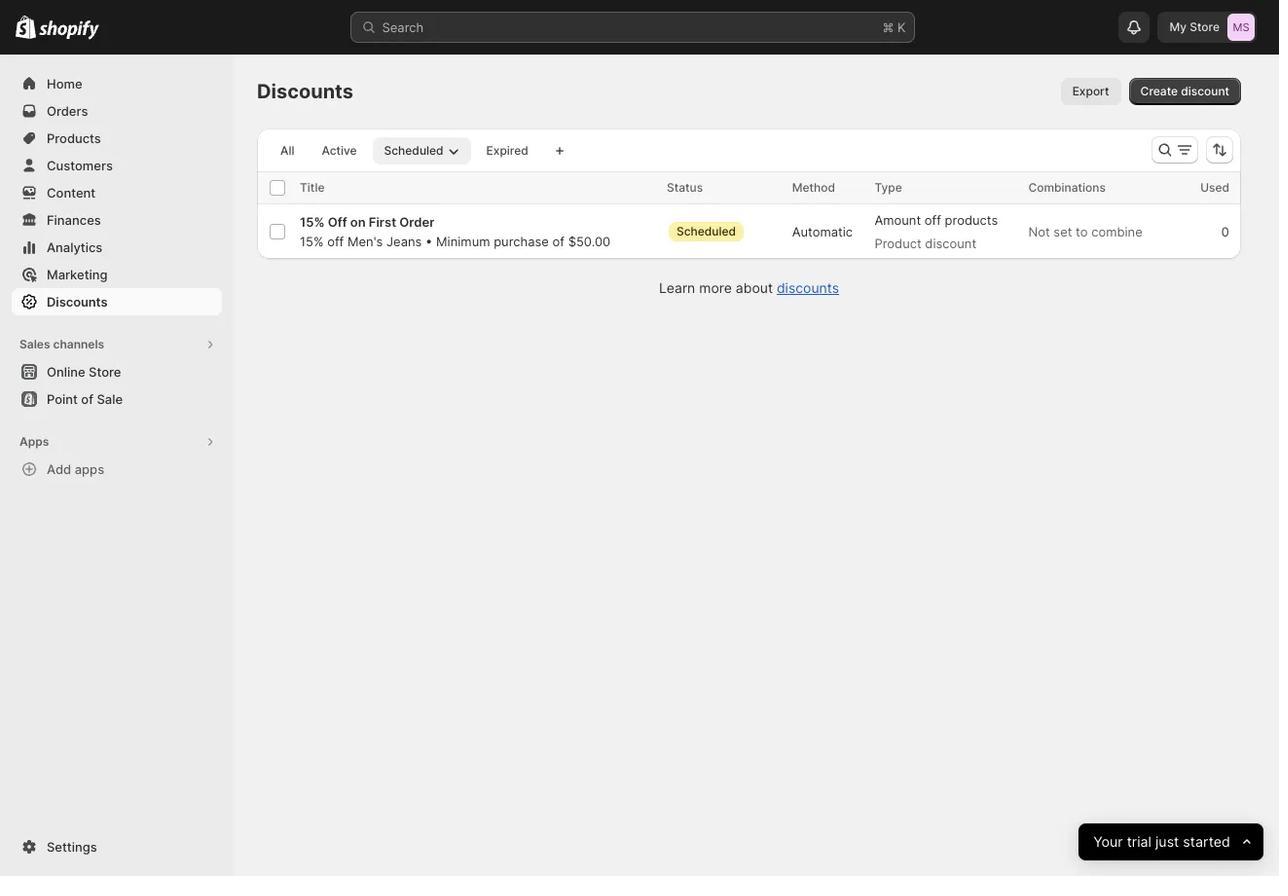 Task type: locate. For each thing, give the bounding box(es) containing it.
store right my
[[1190, 19, 1220, 34]]

just
[[1156, 833, 1179, 851]]

15%
[[300, 214, 325, 230], [300, 234, 324, 249]]

1 horizontal spatial shopify image
[[39, 20, 100, 40]]

of left the sale
[[81, 391, 93, 407]]

1 horizontal spatial of
[[553, 234, 565, 249]]

15% left off
[[300, 214, 325, 230]]

discounts
[[257, 80, 353, 103], [47, 294, 108, 310]]

15% off on first order 15% off men's jeans • minimum purchase of $50.00
[[300, 214, 611, 249]]

15% left men's
[[300, 234, 324, 249]]

⌘ k
[[883, 19, 906, 35]]

discount
[[1181, 84, 1230, 98], [925, 236, 977, 251]]

learn
[[659, 279, 696, 296]]

1 horizontal spatial store
[[1190, 19, 1220, 34]]

0 vertical spatial 15%
[[300, 214, 325, 230]]

scheduled down the status
[[677, 224, 736, 239]]

online store button
[[0, 358, 234, 386]]

your trial just started button
[[1079, 824, 1264, 861]]

scheduled button down the status
[[667, 212, 765, 251]]

0 horizontal spatial scheduled
[[384, 143, 444, 158]]

tab list
[[265, 136, 544, 165]]

off
[[925, 212, 942, 228], [327, 234, 344, 249]]

0 vertical spatial store
[[1190, 19, 1220, 34]]

off right amount
[[925, 212, 942, 228]]

0 vertical spatial of
[[553, 234, 565, 249]]

to
[[1076, 224, 1088, 240]]

0 horizontal spatial store
[[89, 364, 121, 380]]

combine
[[1092, 224, 1143, 240]]

scheduled button up order
[[373, 137, 471, 165]]

0 vertical spatial scheduled button
[[373, 137, 471, 165]]

minimum
[[436, 234, 490, 249]]

not set to combine
[[1029, 224, 1143, 240]]

men's
[[348, 234, 383, 249]]

scheduled up order
[[384, 143, 444, 158]]

•
[[426, 234, 433, 249]]

your
[[1094, 833, 1123, 851]]

add
[[47, 462, 71, 477]]

1 horizontal spatial scheduled
[[677, 224, 736, 239]]

0 vertical spatial scheduled
[[384, 143, 444, 158]]

store up the sale
[[89, 364, 121, 380]]

1 vertical spatial scheduled button
[[667, 212, 765, 251]]

of
[[553, 234, 565, 249], [81, 391, 93, 407]]

amount off products product discount
[[875, 212, 998, 251]]

point of sale
[[47, 391, 123, 407]]

add apps
[[47, 462, 104, 477]]

purchase
[[494, 234, 549, 249]]

discount right create
[[1181, 84, 1230, 98]]

export
[[1073, 84, 1110, 98]]

1 vertical spatial store
[[89, 364, 121, 380]]

order
[[400, 214, 435, 230]]

discounts down marketing
[[47, 294, 108, 310]]

1 horizontal spatial discounts
[[257, 80, 353, 103]]

k
[[898, 19, 906, 35]]

1 vertical spatial discounts
[[47, 294, 108, 310]]

finances link
[[12, 206, 222, 234]]

1 horizontal spatial scheduled button
[[667, 212, 765, 251]]

of inside button
[[81, 391, 93, 407]]

0 horizontal spatial of
[[81, 391, 93, 407]]

1 vertical spatial of
[[81, 391, 93, 407]]

1 horizontal spatial discount
[[1181, 84, 1230, 98]]

1 vertical spatial scheduled
[[677, 224, 736, 239]]

started
[[1183, 833, 1231, 851]]

active link
[[310, 137, 369, 165]]

1 horizontal spatial off
[[925, 212, 942, 228]]

shopify image
[[16, 15, 36, 39], [39, 20, 100, 40]]

automatic
[[792, 224, 853, 240]]

channels
[[53, 337, 104, 352]]

off down off
[[327, 234, 344, 249]]

create discount button
[[1129, 78, 1242, 105]]

1 vertical spatial 15%
[[300, 234, 324, 249]]

2 15% from the top
[[300, 234, 324, 249]]

analytics link
[[12, 234, 222, 261]]

home link
[[12, 70, 222, 97]]

expired
[[486, 143, 528, 158]]

0 vertical spatial off
[[925, 212, 942, 228]]

of left $50.00
[[553, 234, 565, 249]]

store inside button
[[89, 364, 121, 380]]

store
[[1190, 19, 1220, 34], [89, 364, 121, 380]]

0 horizontal spatial scheduled button
[[373, 137, 471, 165]]

discount down products
[[925, 236, 977, 251]]

title
[[300, 180, 325, 195]]

0 vertical spatial discount
[[1181, 84, 1230, 98]]

1 vertical spatial discount
[[925, 236, 977, 251]]

0 horizontal spatial discount
[[925, 236, 977, 251]]

products
[[47, 130, 101, 146]]

orders link
[[12, 97, 222, 125]]

all
[[280, 143, 294, 158]]

scheduled
[[384, 143, 444, 158], [677, 224, 736, 239]]

0 horizontal spatial off
[[327, 234, 344, 249]]

set
[[1054, 224, 1073, 240]]

0 horizontal spatial discounts
[[47, 294, 108, 310]]

tab list containing all
[[265, 136, 544, 165]]

discounts up all
[[257, 80, 353, 103]]

home
[[47, 76, 82, 92]]

0 vertical spatial discounts
[[257, 80, 353, 103]]

1 vertical spatial off
[[327, 234, 344, 249]]

off
[[328, 214, 347, 230]]



Task type: describe. For each thing, give the bounding box(es) containing it.
amount
[[875, 212, 921, 228]]

my store
[[1170, 19, 1220, 34]]

my store image
[[1228, 14, 1255, 41]]

title button
[[300, 178, 344, 198]]

finances
[[47, 212, 101, 228]]

0 horizontal spatial shopify image
[[16, 15, 36, 39]]

apps
[[75, 462, 104, 477]]

content link
[[12, 179, 222, 206]]

0
[[1222, 224, 1230, 240]]

analytics
[[47, 240, 103, 255]]

sales channels button
[[12, 331, 222, 358]]

discounts link
[[777, 279, 839, 296]]

expired link
[[475, 137, 540, 165]]

used
[[1201, 180, 1230, 195]]

my
[[1170, 19, 1187, 34]]

apps
[[19, 434, 49, 449]]

combinations
[[1029, 180, 1106, 195]]

point of sale link
[[12, 386, 222, 413]]

off inside '15% off on first order 15% off men's jeans • minimum purchase of $50.00'
[[327, 234, 344, 249]]

online
[[47, 364, 85, 380]]

discounts link
[[12, 288, 222, 315]]

on
[[350, 214, 366, 230]]

jeans
[[387, 234, 422, 249]]

all link
[[269, 137, 306, 165]]

marketing
[[47, 267, 108, 282]]

scheduled button inside tab list
[[373, 137, 471, 165]]

apps button
[[12, 428, 222, 456]]

sales
[[19, 337, 50, 352]]

store for my store
[[1190, 19, 1220, 34]]

not
[[1029, 224, 1050, 240]]

online store
[[47, 364, 121, 380]]

status
[[667, 180, 703, 195]]

online store link
[[12, 358, 222, 386]]

learn more about discounts
[[659, 279, 839, 296]]

first
[[369, 214, 396, 230]]

1 15% from the top
[[300, 214, 325, 230]]

discount inside button
[[1181, 84, 1230, 98]]

used button
[[1201, 178, 1249, 198]]

content
[[47, 185, 96, 201]]

off inside amount off products product discount
[[925, 212, 942, 228]]

active
[[322, 143, 357, 158]]

⌘
[[883, 19, 894, 35]]

create
[[1141, 84, 1178, 98]]

type
[[875, 180, 902, 195]]

point
[[47, 391, 78, 407]]

products link
[[12, 125, 222, 152]]

add apps button
[[12, 456, 222, 483]]

discount inside amount off products product discount
[[925, 236, 977, 251]]

sales channels
[[19, 337, 104, 352]]

scheduled inside tab list
[[384, 143, 444, 158]]

your trial just started
[[1094, 833, 1231, 851]]

search
[[382, 19, 424, 35]]

create discount
[[1141, 84, 1230, 98]]

marketing link
[[12, 261, 222, 288]]

export button
[[1061, 78, 1121, 105]]

$50.00
[[568, 234, 611, 249]]

method
[[792, 180, 836, 195]]

more
[[699, 279, 732, 296]]

point of sale button
[[0, 386, 234, 413]]

store for online store
[[89, 364, 121, 380]]

sale
[[97, 391, 123, 407]]

products
[[945, 212, 998, 228]]

trial
[[1127, 833, 1152, 851]]

orders
[[47, 103, 88, 119]]

discounts
[[777, 279, 839, 296]]

settings link
[[12, 834, 222, 861]]

product
[[875, 236, 922, 251]]

customers
[[47, 158, 113, 173]]

customers link
[[12, 152, 222, 179]]

of inside '15% off on first order 15% off men's jeans • minimum purchase of $50.00'
[[553, 234, 565, 249]]

about
[[736, 279, 773, 296]]

settings
[[47, 839, 97, 855]]



Task type: vqa. For each thing, say whether or not it's contained in the screenshot.
left
no



